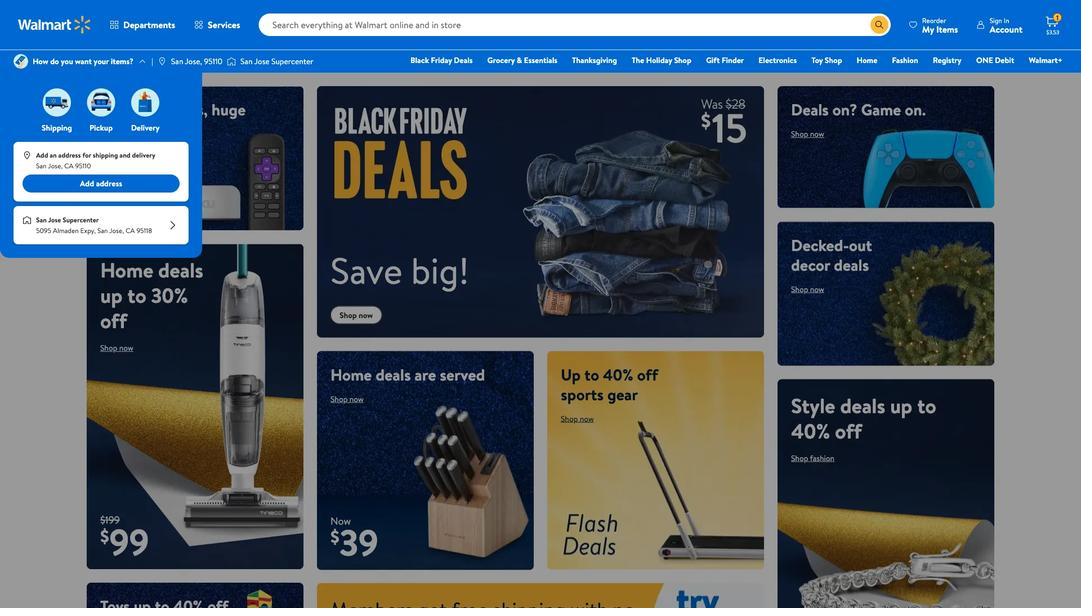 Task type: describe. For each thing, give the bounding box(es) containing it.
are
[[415, 364, 436, 386]]

style
[[791, 391, 835, 420]]

$199
[[100, 513, 120, 527]]

style deals up to 40% off
[[791, 391, 936, 445]]

the holiday shop
[[632, 55, 691, 66]]

up
[[561, 364, 581, 386]]

san right expy, in the left of the page
[[97, 226, 108, 235]]

now for home deals up to 30% off
[[119, 342, 133, 353]]

the
[[632, 55, 644, 66]]

supercenter for san jose supercenter
[[271, 56, 314, 67]]

items?
[[111, 56, 133, 67]]

save big!
[[331, 245, 469, 295]]

shop now for high tech gifts, huge savings
[[100, 148, 133, 159]]

tech
[[137, 99, 168, 121]]

expy,
[[80, 226, 96, 235]]

shop now for home deals up to 30% off
[[100, 342, 133, 353]]

san jose supercenter 5095 almaden expy, san jose, ca 95118
[[36, 215, 152, 235]]

to inside the up to 40% off sports gear
[[585, 364, 599, 386]]

shop now link for home deals are served
[[331, 393, 364, 404]]

delivery
[[131, 122, 160, 133]]

how
[[33, 56, 48, 67]]

0 vertical spatial 95110
[[204, 56, 222, 67]]

now for up to 40% off sports gear
[[580, 413, 594, 424]]

walmart+
[[1029, 55, 1063, 66]]

one debit
[[976, 55, 1014, 66]]

clear search field text image
[[857, 20, 866, 29]]

home for 39
[[331, 364, 372, 386]]

deals on? game on.
[[791, 99, 926, 121]]

30%
[[151, 281, 188, 309]]

almaden
[[53, 226, 79, 235]]

my
[[922, 23, 934, 35]]

shop for home deals are served
[[331, 393, 348, 404]]

black friday deals link
[[406, 54, 478, 66]]

one debit link
[[971, 54, 1019, 66]]

up for style deals up to 40% off
[[890, 391, 913, 420]]

2 horizontal spatial home
[[857, 55, 878, 66]]

shop inside toy shop link
[[825, 55, 842, 66]]

sign
[[990, 15, 1002, 25]]

shop for high tech gifts, huge savings
[[100, 148, 117, 159]]

how do you want your items?
[[33, 56, 133, 67]]

on?
[[833, 99, 858, 121]]

home for 99
[[100, 256, 153, 284]]

shop fashion
[[791, 453, 835, 464]]

black
[[411, 55, 429, 66]]

electronics
[[759, 55, 797, 66]]

do
[[50, 56, 59, 67]]

account
[[990, 23, 1023, 35]]

for
[[82, 150, 91, 160]]

jose for san jose supercenter
[[254, 56, 270, 67]]

registry
[[933, 55, 962, 66]]

deals for style deals up to 40% off
[[840, 391, 885, 420]]

search icon image
[[875, 20, 884, 29]]

finder
[[722, 55, 744, 66]]

to for style
[[917, 391, 936, 420]]

registry link
[[928, 54, 967, 66]]

gear
[[607, 383, 638, 405]]

5095
[[36, 226, 51, 235]]

jose, inside add an address for shipping and delivery san jose, ca 95110
[[48, 161, 63, 171]]

home deals up to 30% off
[[100, 256, 203, 335]]

&
[[517, 55, 522, 66]]

san jose, 95110
[[171, 56, 222, 67]]

39
[[340, 517, 378, 567]]

now
[[331, 514, 351, 528]]

1 horizontal spatial deals
[[791, 99, 829, 121]]

now $ 39
[[331, 514, 378, 567]]

1
[[1056, 13, 1059, 22]]

walmart+ link
[[1024, 54, 1068, 66]]

shop now link for high tech gifts, huge savings
[[100, 148, 133, 159]]

40% inside the up to 40% off sports gear
[[603, 364, 633, 386]]

essentials
[[524, 55, 558, 66]]

shop inside the holiday shop link
[[674, 55, 691, 66]]

95110 inside add an address for shipping and delivery san jose, ca 95110
[[75, 161, 91, 171]]

$199 $ 99
[[100, 513, 149, 566]]

debit
[[995, 55, 1014, 66]]

shop for up to 40% off sports gear
[[561, 413, 578, 424]]

huge
[[212, 99, 246, 121]]

shop now for decked-out decor deals
[[791, 284, 824, 295]]

decked-
[[791, 234, 849, 256]]

toy shop link
[[807, 54, 847, 66]]

jose, inside san jose supercenter 5095 almaden expy, san jose, ca 95118
[[109, 226, 124, 235]]

thanksgiving link
[[567, 54, 622, 66]]

shop fashion link
[[791, 453, 835, 464]]

now for high tech gifts, huge savings
[[119, 148, 133, 159]]

40% inside style deals up to 40% off
[[791, 417, 830, 445]]

gifts,
[[172, 99, 208, 121]]

99
[[109, 516, 149, 566]]

in
[[1004, 15, 1009, 25]]

fashion
[[810, 453, 835, 464]]

now for home deals are served
[[350, 393, 364, 404]]

san inside add an address for shipping and delivery san jose, ca 95110
[[36, 161, 46, 171]]

high
[[100, 99, 134, 121]]

out
[[849, 234, 872, 256]]

shop for deals on? game on.
[[791, 128, 808, 139]]

95118
[[137, 226, 152, 235]]

shop now link for home deals up to 30% off
[[100, 342, 133, 353]]

now for decked-out decor deals
[[810, 284, 824, 295]]

electronics link
[[754, 54, 802, 66]]

$ for 99
[[100, 523, 109, 548]]

home deals are served
[[331, 364, 485, 386]]



Task type: locate. For each thing, give the bounding box(es) containing it.
$ inside $199 $ 99
[[100, 523, 109, 548]]

ca inside san jose supercenter 5095 almaden expy, san jose, ca 95118
[[126, 226, 135, 235]]

0 vertical spatial up
[[100, 281, 123, 309]]

1 horizontal spatial 95110
[[204, 56, 222, 67]]

 image up delivery
[[131, 88, 159, 117]]

high tech gifts, huge savings
[[100, 99, 246, 140]]

1 vertical spatial ca
[[126, 226, 135, 235]]

1 horizontal spatial $
[[331, 524, 340, 549]]

now dollar 39 null group
[[317, 514, 378, 570]]

san
[[171, 56, 183, 67], [240, 56, 253, 67], [36, 161, 46, 171], [36, 215, 47, 225], [97, 226, 108, 235]]

add for add address
[[80, 178, 94, 189]]

up to 40% off sports gear
[[561, 364, 658, 405]]

1 horizontal spatial address
[[96, 178, 122, 189]]

 image inside shipping button
[[43, 88, 71, 117]]

0 horizontal spatial jose,
[[48, 161, 63, 171]]

 image right |
[[158, 57, 167, 66]]

shop for home deals up to 30% off
[[100, 342, 117, 353]]

and
[[120, 150, 130, 160]]

off inside the up to 40% off sports gear
[[637, 364, 658, 386]]

40% right "up"
[[603, 364, 633, 386]]

$ inside now $ 39
[[331, 524, 340, 549]]

holiday
[[646, 55, 672, 66]]

0 horizontal spatial home
[[100, 256, 153, 284]]

san jose supercenter
[[240, 56, 314, 67]]

grocery & essentials
[[487, 55, 558, 66]]

to inside home deals up to 30% off
[[127, 281, 146, 309]]

to for home
[[127, 281, 146, 309]]

2 vertical spatial to
[[917, 391, 936, 420]]

1 vertical spatial address
[[96, 178, 122, 189]]

shop now for up to 40% off sports gear
[[561, 413, 594, 424]]

now
[[810, 128, 824, 139], [119, 148, 133, 159], [810, 284, 824, 295], [359, 310, 373, 321], [119, 342, 133, 353], [350, 393, 364, 404], [580, 413, 594, 424]]

an
[[50, 150, 57, 160]]

add down add an address for shipping and delivery san jose, ca 95110
[[80, 178, 94, 189]]

1 vertical spatial jose
[[48, 215, 61, 225]]

0 horizontal spatial add
[[36, 150, 48, 160]]

1 horizontal spatial jose,
[[109, 226, 124, 235]]

gift finder
[[706, 55, 744, 66]]

you
[[61, 56, 73, 67]]

0 vertical spatial ca
[[64, 161, 73, 171]]

home
[[857, 55, 878, 66], [100, 256, 153, 284], [331, 364, 372, 386]]

shop for save big!
[[340, 310, 357, 321]]

add left an at the top left
[[36, 150, 48, 160]]

was dollar $199, now dollar 99 group
[[87, 513, 149, 569]]

1 horizontal spatial up
[[890, 391, 913, 420]]

 image up shipping
[[43, 88, 71, 117]]

Walmart Site-Wide search field
[[259, 14, 891, 36]]

shop
[[674, 55, 691, 66], [825, 55, 842, 66], [791, 128, 808, 139], [100, 148, 117, 159], [791, 284, 808, 295], [340, 310, 357, 321], [100, 342, 117, 353], [331, 393, 348, 404], [561, 413, 578, 424], [791, 453, 808, 464]]

jose for san jose supercenter 5095 almaden expy, san jose, ca 95118
[[48, 215, 61, 225]]

1 vertical spatial up
[[890, 391, 913, 420]]

0 horizontal spatial 95110
[[75, 161, 91, 171]]

the holiday shop link
[[627, 54, 697, 66]]

supercenter for san jose supercenter 5095 almaden expy, san jose, ca 95118
[[63, 215, 99, 225]]

add an address for shipping and delivery san jose, ca 95110
[[36, 150, 155, 171]]

served
[[440, 364, 485, 386]]

1 vertical spatial add
[[80, 178, 94, 189]]

0 horizontal spatial to
[[127, 281, 146, 309]]

95110 down for
[[75, 161, 91, 171]]

1 horizontal spatial to
[[585, 364, 599, 386]]

up
[[100, 281, 123, 309], [890, 391, 913, 420]]

san up 5095
[[36, 215, 47, 225]]

ca up add address button
[[64, 161, 73, 171]]

jose
[[254, 56, 270, 67], [48, 215, 61, 225]]

deals
[[454, 55, 473, 66], [791, 99, 829, 121]]

1 horizontal spatial 40%
[[791, 417, 830, 445]]

1 horizontal spatial ca
[[126, 226, 135, 235]]

0 vertical spatial to
[[127, 281, 146, 309]]

shop now
[[791, 128, 824, 139], [100, 148, 133, 159], [791, 284, 824, 295], [340, 310, 373, 321], [100, 342, 133, 353], [331, 393, 364, 404], [561, 413, 594, 424]]

2 vertical spatial jose,
[[109, 226, 124, 235]]

0 horizontal spatial address
[[58, 150, 81, 160]]

1 vertical spatial supercenter
[[63, 215, 99, 225]]

0 horizontal spatial off
[[100, 307, 127, 335]]

san down services dropdown button
[[240, 56, 253, 67]]

san right |
[[171, 56, 183, 67]]

0 horizontal spatial supercenter
[[63, 215, 99, 225]]

address inside button
[[96, 178, 122, 189]]

off inside home deals up to 30% off
[[100, 307, 127, 335]]

1 vertical spatial deals
[[791, 99, 829, 121]]

 image
[[14, 54, 28, 69], [227, 56, 236, 67], [23, 151, 32, 160], [23, 216, 32, 225]]

grocery & essentials link
[[482, 54, 563, 66]]

1 vertical spatial off
[[637, 364, 658, 386]]

40%
[[603, 364, 633, 386], [791, 417, 830, 445]]

0 vertical spatial address
[[58, 150, 81, 160]]

deals inside home deals up to 30% off
[[158, 256, 203, 284]]

services
[[208, 19, 240, 31]]

delivery
[[132, 150, 155, 160]]

0 horizontal spatial $
[[100, 523, 109, 548]]

to
[[127, 281, 146, 309], [585, 364, 599, 386], [917, 391, 936, 420]]

0 horizontal spatial up
[[100, 281, 123, 309]]

2 horizontal spatial to
[[917, 391, 936, 420]]

savings
[[100, 118, 150, 140]]

2 vertical spatial home
[[331, 364, 372, 386]]

big!
[[411, 245, 469, 295]]

0 horizontal spatial ca
[[64, 161, 73, 171]]

 image for shipping
[[43, 88, 71, 117]]

san down shipping
[[36, 161, 46, 171]]

0 vertical spatial home
[[857, 55, 878, 66]]

deals for home deals up to 30% off
[[158, 256, 203, 284]]

deals right friday
[[454, 55, 473, 66]]

black friday deals
[[411, 55, 473, 66]]

delivery button
[[129, 86, 162, 133]]

shop inside "shop now" link
[[340, 310, 357, 321]]

services button
[[185, 11, 250, 38]]

shop now for home deals are served
[[331, 393, 364, 404]]

off for home deals up to 30% off
[[100, 307, 127, 335]]

shop now link for up to 40% off sports gear
[[561, 413, 594, 424]]

jose, left 95118
[[109, 226, 124, 235]]

0 vertical spatial add
[[36, 150, 48, 160]]

add inside add an address for shipping and delivery san jose, ca 95110
[[36, 150, 48, 160]]

1 vertical spatial to
[[585, 364, 599, 386]]

fashion link
[[887, 54, 923, 66]]

now for save big!
[[359, 310, 373, 321]]

0 vertical spatial jose
[[254, 56, 270, 67]]

shop for decked-out decor deals
[[791, 284, 808, 295]]

ca
[[64, 161, 73, 171], [126, 226, 135, 235]]

shop now for save big!
[[340, 310, 373, 321]]

$ for 39
[[331, 524, 340, 549]]

decor
[[791, 254, 830, 276]]

 image for delivery
[[131, 88, 159, 117]]

reorder
[[922, 15, 946, 25]]

1 vertical spatial jose,
[[48, 161, 63, 171]]

sign in account
[[990, 15, 1023, 35]]

san for san jose, 95110
[[171, 56, 183, 67]]

pickup button
[[85, 86, 117, 133]]

ca inside add an address for shipping and delivery san jose, ca 95110
[[64, 161, 73, 171]]

|
[[151, 56, 153, 67]]

shop now link for deals on? game on.
[[791, 128, 824, 139]]

on.
[[905, 99, 926, 121]]

shipping
[[42, 122, 72, 133]]

0 vertical spatial supercenter
[[271, 56, 314, 67]]

add inside button
[[80, 178, 94, 189]]

 image up pickup
[[87, 88, 115, 117]]

40% up 'shop fashion' link
[[791, 417, 830, 445]]

 image inside pickup button
[[87, 88, 115, 117]]

san for san jose supercenter
[[240, 56, 253, 67]]

1 vertical spatial 95110
[[75, 161, 91, 171]]

deals left on?
[[791, 99, 829, 121]]

address down add an address for shipping and delivery san jose, ca 95110
[[96, 178, 122, 189]]

jose, down an at the top left
[[48, 161, 63, 171]]

deals inside decked-out decor deals
[[834, 254, 869, 276]]

1 horizontal spatial add
[[80, 178, 94, 189]]

Search search field
[[259, 14, 891, 36]]

now for deals on? game on.
[[810, 128, 824, 139]]

add address
[[80, 178, 122, 189]]

$3.53
[[1047, 28, 1060, 36]]

shop now link for decked-out decor deals
[[791, 284, 824, 295]]

 image
[[158, 57, 167, 66], [43, 88, 71, 117], [87, 88, 115, 117], [131, 88, 159, 117]]

game
[[861, 99, 901, 121]]

save
[[331, 245, 403, 295]]

 image for pickup
[[87, 88, 115, 117]]

address right an at the top left
[[58, 150, 81, 160]]

up inside home deals up to 30% off
[[100, 281, 123, 309]]

deals for home deals are served
[[376, 364, 411, 386]]

departments button
[[100, 11, 185, 38]]

ca left 95118
[[126, 226, 135, 235]]

0 horizontal spatial deals
[[454, 55, 473, 66]]

up for home deals up to 30% off
[[100, 281, 123, 309]]

home link
[[852, 54, 883, 66]]

95110
[[204, 56, 222, 67], [75, 161, 91, 171]]

toy shop
[[812, 55, 842, 66]]

fashion
[[892, 55, 918, 66]]

$
[[100, 523, 109, 548], [331, 524, 340, 549]]

2 horizontal spatial jose,
[[185, 56, 202, 67]]

0 horizontal spatial jose
[[48, 215, 61, 225]]

shipping button
[[41, 86, 73, 133]]

1 vertical spatial home
[[100, 256, 153, 284]]

departments
[[123, 19, 175, 31]]

0 vertical spatial 40%
[[603, 364, 633, 386]]

1 horizontal spatial supercenter
[[271, 56, 314, 67]]

shop for style deals up to 40% off
[[791, 453, 808, 464]]

decked-out decor deals
[[791, 234, 872, 276]]

0 vertical spatial jose,
[[185, 56, 202, 67]]

shop now link for save big!
[[331, 306, 382, 324]]

add for add an address for shipping and delivery san jose, ca 95110
[[36, 150, 48, 160]]

2 vertical spatial off
[[835, 417, 862, 445]]

reorder my items
[[922, 15, 958, 35]]

off for style deals up to 40% off
[[835, 417, 862, 445]]

deals inside style deals up to 40% off
[[840, 391, 885, 420]]

jose, right |
[[185, 56, 202, 67]]

jose inside san jose supercenter 5095 almaden expy, san jose, ca 95118
[[48, 215, 61, 225]]

address inside add an address for shipping and delivery san jose, ca 95110
[[58, 150, 81, 160]]

shop now for deals on? game on.
[[791, 128, 824, 139]]

0 horizontal spatial 40%
[[603, 364, 633, 386]]

1 vertical spatial 40%
[[791, 417, 830, 445]]

your
[[94, 56, 109, 67]]

one
[[976, 55, 993, 66]]

1 horizontal spatial home
[[331, 364, 372, 386]]

off
[[100, 307, 127, 335], [637, 364, 658, 386], [835, 417, 862, 445]]

walmart image
[[18, 16, 91, 34]]

add
[[36, 150, 48, 160], [80, 178, 94, 189]]

deals
[[834, 254, 869, 276], [158, 256, 203, 284], [376, 364, 411, 386], [840, 391, 885, 420]]

gift finder link
[[701, 54, 749, 66]]

95110 down services dropdown button
[[204, 56, 222, 67]]

home inside home deals up to 30% off
[[100, 256, 153, 284]]

san for san jose supercenter 5095 almaden expy, san jose, ca 95118
[[36, 215, 47, 225]]

1 horizontal spatial off
[[637, 364, 658, 386]]

pickup
[[89, 122, 113, 133]]

gift
[[706, 55, 720, 66]]

 image for san jose, 95110
[[158, 57, 167, 66]]

0 vertical spatial deals
[[454, 55, 473, 66]]

friday
[[431, 55, 452, 66]]

0 vertical spatial off
[[100, 307, 127, 335]]

off inside style deals up to 40% off
[[835, 417, 862, 445]]

to inside style deals up to 40% off
[[917, 391, 936, 420]]

1 horizontal spatial jose
[[254, 56, 270, 67]]

toy
[[812, 55, 823, 66]]

grocery
[[487, 55, 515, 66]]

2 horizontal spatial off
[[835, 417, 862, 445]]

supercenter inside san jose supercenter 5095 almaden expy, san jose, ca 95118
[[63, 215, 99, 225]]

items
[[936, 23, 958, 35]]

 image inside delivery button
[[131, 88, 159, 117]]

up inside style deals up to 40% off
[[890, 391, 913, 420]]

supercenter
[[271, 56, 314, 67], [63, 215, 99, 225]]



Task type: vqa. For each thing, say whether or not it's contained in the screenshot.
$147.00's Add button
no



